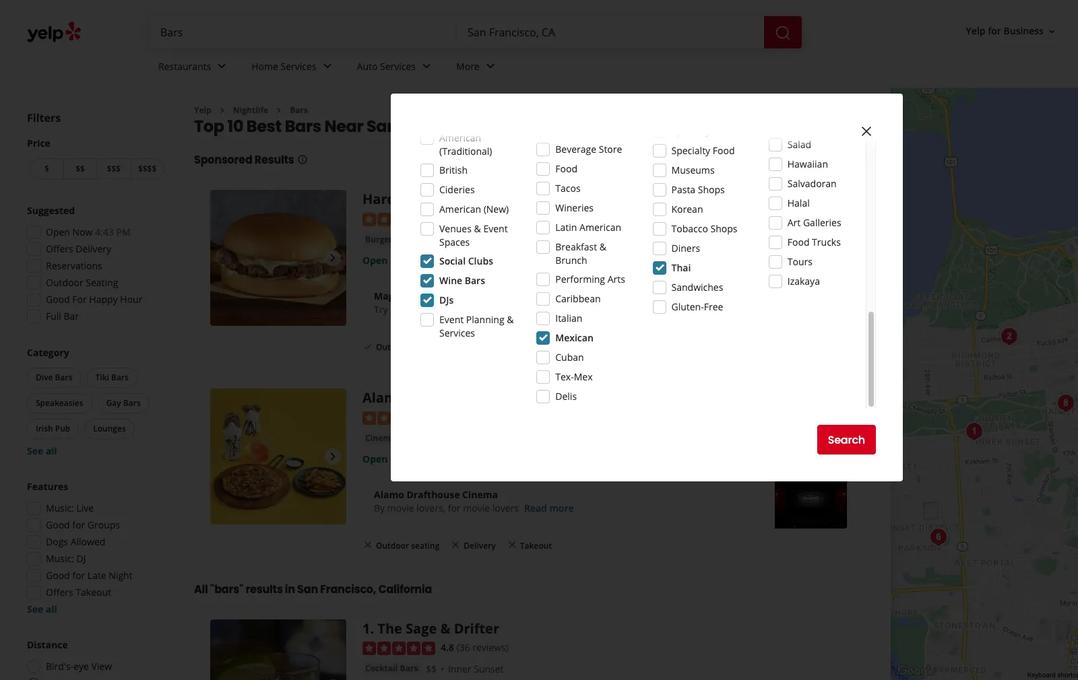 Task type: locate. For each thing, give the bounding box(es) containing it.
0 vertical spatial until
[[390, 254, 410, 267]]

full bar
[[46, 310, 79, 323]]

latin
[[555, 221, 577, 234]]

1 good from the top
[[46, 293, 70, 306]]

event inside venues & event spaces
[[483, 222, 508, 235]]

24 chevron down v2 image right auto services
[[418, 58, 435, 74]]

outdoor seating down lovers,
[[376, 540, 440, 552]]

mex
[[574, 371, 593, 383]]

group
[[23, 204, 167, 327], [24, 346, 167, 458], [23, 480, 167, 616]]

inner sunset
[[448, 663, 504, 676]]

0 vertical spatial $$
[[76, 163, 85, 175]]

0 vertical spatial shops
[[698, 183, 725, 196]]

thai
[[671, 261, 691, 274]]

seating for rock
[[411, 341, 440, 353]]

shops
[[698, 183, 725, 196], [710, 222, 737, 235]]

movie left lovers
[[463, 502, 490, 515]]

1 . the sage & drifter
[[363, 620, 499, 638]]

until down "burgers" button
[[390, 254, 410, 267]]

1 see all from the top
[[27, 445, 57, 457]]

1 horizontal spatial cocktail bars
[[509, 234, 562, 245]]

drafthouse inside alamo drafthouse cinema by movie lovers, for movie lovers read more
[[407, 488, 460, 501]]

burgers button
[[363, 233, 399, 246]]

1 vertical spatial offers
[[46, 586, 73, 599]]

cinema inside alamo drafthouse cinema by movie lovers, for movie lovers read more
[[462, 488, 498, 501]]

2 seating from the top
[[411, 540, 440, 552]]

galleries
[[803, 216, 841, 229]]

california up the beverage
[[487, 115, 567, 138]]

new
[[543, 389, 573, 407]]

event
[[483, 222, 508, 235], [439, 313, 464, 326]]

cocktail bars for the left cocktail bars button
[[365, 663, 418, 675]]

1 vertical spatial alamo
[[374, 488, 404, 501]]

american up the british
[[439, 131, 481, 144]]

16 chevron right v2 image right the "yelp" link
[[217, 105, 228, 116]]

yelp left business
[[966, 25, 985, 37]]

services inside event planning & services
[[439, 327, 475, 340]]

irish
[[36, 423, 53, 435]]

1 vertical spatial outdoor seating
[[376, 540, 440, 552]]

tacos
[[555, 182, 581, 195]]

pm down spaces
[[439, 254, 453, 267]]

cinema down the 3.5 star rating image
[[365, 432, 396, 444]]

art
[[787, 216, 801, 229]]

0 horizontal spatial $$
[[76, 163, 85, 175]]

seating down new
[[411, 341, 440, 353]]

seating down lovers,
[[411, 540, 440, 552]]

himalayan/nepalese
[[787, 119, 879, 131]]

1 horizontal spatial cocktail bars button
[[506, 233, 565, 246]]

next image
[[325, 449, 341, 465]]

bars up brunch
[[544, 234, 562, 245]]

all down irish pub button
[[46, 445, 57, 457]]

0 vertical spatial cinema
[[489, 389, 540, 407]]

1 open until 10:00 pm from the top
[[363, 254, 453, 267]]

cocktail down 4.8 star rating image
[[365, 663, 398, 675]]

0 horizontal spatial 24 chevron down v2 image
[[214, 58, 230, 74]]

offers up reservations
[[46, 243, 73, 255]]

shops for pasta shops
[[698, 183, 725, 196]]

2 horizontal spatial services
[[439, 327, 475, 340]]

search image
[[775, 25, 791, 41]]

1 vertical spatial shops
[[710, 222, 737, 235]]

1 previous image from the top
[[216, 250, 232, 266]]

1 horizontal spatial cocktail bars link
[[506, 233, 565, 246]]

tex-mex
[[555, 371, 593, 383]]

bars right 'best'
[[290, 104, 308, 116]]

close image
[[858, 123, 875, 139]]

1 all from the top
[[46, 445, 57, 457]]

16 info v2 image
[[853, 123, 864, 134]]

open down the cinema link at the bottom left of page
[[363, 453, 388, 465]]

& inside breakfast & brunch
[[600, 241, 606, 253]]

1 offers from the top
[[46, 243, 73, 255]]

cinema up lovers
[[462, 488, 498, 501]]

trucks
[[812, 236, 841, 249]]

2 see from the top
[[27, 603, 43, 616]]

art galleries
[[787, 216, 841, 229]]

hard rock cafe
[[363, 190, 465, 208]]

1 specialty from the top
[[671, 125, 710, 137]]

for up offers takeout
[[72, 569, 85, 582]]

0 horizontal spatial cocktail bars
[[365, 663, 418, 675]]

2 offers from the top
[[46, 586, 73, 599]]

yelp
[[966, 25, 985, 37], [194, 104, 211, 116]]

more right lovers
[[549, 502, 574, 515]]

2 see all button from the top
[[27, 603, 57, 616]]

breakfast
[[555, 241, 597, 253]]

for inside button
[[988, 25, 1001, 37]]

1 vertical spatial group
[[24, 346, 167, 458]]

event down (new)
[[483, 222, 508, 235]]

food for food trucks
[[787, 236, 810, 249]]

music: down features
[[46, 502, 74, 515]]

1 16 chevron right v2 image from the left
[[217, 105, 228, 116]]

outdoor right 16 checkmark v2 'icon'
[[376, 341, 409, 353]]

for inside alamo drafthouse cinema by movie lovers, for movie lovers read more
[[448, 502, 461, 515]]

cocktail bars link up brunch
[[506, 233, 565, 246]]

option group
[[23, 639, 167, 681]]

fisherman's
[[570, 234, 623, 246]]

1 horizontal spatial services
[[380, 60, 416, 72]]

0 horizontal spatial movie
[[387, 502, 414, 515]]

$$ inside button
[[76, 163, 85, 175]]

0 vertical spatial american (traditional)
[[439, 131, 492, 158]]

2 vertical spatial cinema
[[462, 488, 498, 501]]

for right lovers,
[[448, 502, 461, 515]]

0 vertical spatial yelp
[[966, 25, 985, 37]]

good for happy hour
[[46, 293, 142, 306]]

1 slideshow element from the top
[[210, 190, 346, 326]]

yelp for the "yelp" link
[[194, 104, 211, 116]]

music: down dogs
[[46, 552, 74, 565]]

shops right tobacco
[[710, 222, 737, 235]]

see all button up distance
[[27, 603, 57, 616]]

delivery down open now 4:43 pm
[[76, 243, 111, 255]]

pm
[[116, 226, 130, 239], [439, 254, 453, 267], [439, 453, 453, 465]]

music: dj
[[46, 552, 86, 565]]

good up dogs
[[46, 519, 70, 532]]

slideshow element
[[210, 190, 346, 326], [210, 389, 346, 525], [210, 620, 346, 681]]

open now 4:43 pm
[[46, 226, 130, 239]]

hard
[[363, 190, 396, 208]]

best
[[246, 115, 282, 138]]

seating for drafthouse
[[411, 540, 440, 552]]

2 vertical spatial group
[[23, 480, 167, 616]]

good
[[46, 293, 70, 306], [46, 519, 70, 532], [46, 569, 70, 582]]

specialty up 'specialty food'
[[671, 125, 710, 137]]

gay bars button
[[97, 393, 149, 414]]

1 horizontal spatial delivery
[[464, 540, 496, 552]]

kicks
[[404, 290, 429, 302]]

1 vertical spatial cocktail bars button
[[363, 663, 421, 676]]

1 vertical spatial read
[[524, 502, 547, 515]]

2 specialty from the top
[[671, 144, 710, 157]]

try
[[374, 303, 388, 316]]

all
[[194, 582, 208, 598]]

2 vertical spatial outdoor
[[376, 540, 409, 552]]

2 24 chevron down v2 image from the left
[[418, 58, 435, 74]]

(1.1k
[[456, 212, 478, 225]]

performing arts
[[555, 273, 625, 286]]

bars inside search dialog
[[465, 274, 485, 287]]

2 open until 10:00 pm from the top
[[363, 453, 453, 465]]

1 horizontal spatial 16 close v2 image
[[450, 540, 461, 551]]

1 vertical spatial san
[[297, 582, 318, 598]]

food up tours
[[787, 236, 810, 249]]

16 close v2 image for delivery
[[450, 540, 461, 551]]

1 16 close v2 image from the left
[[363, 540, 373, 551]]

0 vertical spatial event
[[483, 222, 508, 235]]

2.8 star rating image
[[363, 213, 435, 226]]

diners
[[671, 242, 700, 255]]

reviews) right (1.1k
[[480, 212, 516, 225]]

services right the auto
[[380, 60, 416, 72]]

2 10:00 from the top
[[412, 453, 436, 465]]

open until 10:00 pm down "burgers" button
[[363, 254, 453, 267]]

previous image
[[216, 250, 232, 266], [216, 449, 232, 465]]

auto
[[357, 60, 378, 72]]

0 horizontal spatial cocktail bars button
[[363, 663, 421, 676]]

pm right 4:43
[[116, 226, 130, 239]]

food trucks
[[787, 236, 841, 249]]

10:00 down the 3.5 star rating image
[[412, 453, 436, 465]]

24 chevron down v2 image
[[214, 58, 230, 74], [482, 58, 498, 74]]

search button
[[817, 425, 876, 455]]

good for groups
[[46, 519, 120, 532]]

delis
[[555, 390, 577, 403]]

24 chevron down v2 image inside home services link
[[319, 58, 335, 74]]

category
[[27, 346, 69, 359]]

good down the music: dj
[[46, 569, 70, 582]]

0 vertical spatial food
[[713, 144, 735, 157]]

0 horizontal spatial francisco,
[[320, 582, 376, 598]]

american (traditional) inside button
[[407, 234, 498, 245]]

good up full
[[46, 293, 70, 306]]

san right near
[[367, 115, 398, 138]]

2 16 close v2 image from the left
[[450, 540, 461, 551]]

2 vertical spatial open
[[363, 453, 388, 465]]

0 horizontal spatial san
[[297, 582, 318, 598]]

4.8
[[441, 641, 454, 654]]

0 vertical spatial san
[[367, 115, 398, 138]]

1 see from the top
[[27, 445, 43, 457]]

services right home
[[281, 60, 316, 72]]

1 horizontal spatial 24 chevron down v2 image
[[418, 58, 435, 74]]

cocktail left latin
[[509, 234, 542, 245]]

1 horizontal spatial 16 chevron right v2 image
[[274, 105, 284, 116]]

16 chevron right v2 image left bars link
[[274, 105, 284, 116]]

16 close v2 image
[[506, 540, 517, 551]]

4.8 star rating image
[[363, 642, 435, 656]]

1 vertical spatial cocktail bars
[[365, 663, 418, 675]]

food up the tacos
[[555, 162, 577, 175]]

outdoor seating
[[376, 341, 440, 353], [376, 540, 440, 552]]

$$$
[[107, 163, 121, 175]]

0 vertical spatial all
[[46, 445, 57, 457]]

event down djs
[[439, 313, 464, 326]]

drafthouse for alamo drafthouse cinema new mission
[[409, 389, 485, 407]]

1 vertical spatial music:
[[46, 552, 74, 565]]

16 close v2 image
[[363, 540, 373, 551], [450, 540, 461, 551]]

hawaiian
[[787, 158, 828, 170]]

1 horizontal spatial event
[[483, 222, 508, 235]]

1 vertical spatial cinema
[[365, 432, 396, 444]]

kids
[[429, 303, 447, 316]]

1 vertical spatial see
[[27, 603, 43, 616]]

0 vertical spatial seating
[[411, 341, 440, 353]]

google image
[[894, 663, 938, 681]]

cocktail bars up brunch
[[509, 234, 562, 245]]

business categories element
[[148, 49, 1078, 88]]

drafthouse for alamo drafthouse cinema by movie lovers, for movie lovers read more
[[407, 488, 460, 501]]

see all up distance
[[27, 603, 57, 616]]

0 vertical spatial see all
[[27, 445, 57, 457]]

search dialog
[[0, 0, 1078, 681]]

home services link
[[241, 49, 346, 88]]

24 chevron down v2 image inside restaurants link
[[214, 58, 230, 74]]

movie right by
[[387, 502, 414, 515]]

see all down irish in the bottom of the page
[[27, 445, 57, 457]]

0 vertical spatial slideshow element
[[210, 190, 346, 326]]

0 horizontal spatial food
[[555, 162, 577, 175]]

2 16 chevron right v2 image from the left
[[274, 105, 284, 116]]

irish pub button
[[27, 419, 79, 439]]

see up distance
[[27, 603, 43, 616]]

more up the mexican
[[535, 303, 559, 316]]

lovers
[[492, 502, 519, 515]]

(traditional) inside search dialog
[[439, 145, 492, 158]]

yelp inside button
[[966, 25, 985, 37]]

drafthouse
[[409, 389, 485, 407], [407, 488, 460, 501]]

0 vertical spatial (traditional)
[[439, 145, 492, 158]]

0 vertical spatial alamo
[[363, 389, 406, 407]]

0 horizontal spatial 16 close v2 image
[[363, 540, 373, 551]]

open for alamo
[[363, 453, 388, 465]]

alamo for alamo drafthouse cinema by movie lovers, for movie lovers read more
[[374, 488, 404, 501]]

1 vertical spatial specialty
[[671, 144, 710, 157]]

24 chevron down v2 image inside the auto services link
[[418, 58, 435, 74]]

drafthouse up lovers,
[[407, 488, 460, 501]]

1 vertical spatial outdoor
[[376, 341, 409, 353]]

francisco,
[[401, 115, 484, 138], [320, 582, 376, 598]]

offers delivery
[[46, 243, 111, 255]]

0 vertical spatial cocktail bars link
[[506, 233, 565, 246]]

1 vertical spatial food
[[555, 162, 577, 175]]

price group
[[27, 137, 167, 182]]

korean
[[671, 203, 703, 216]]

services down the menu
[[439, 327, 475, 340]]

for left business
[[988, 25, 1001, 37]]

10:00
[[412, 254, 436, 267], [412, 453, 436, 465]]

dogs
[[46, 536, 68, 548]]

shops down museums
[[698, 183, 725, 196]]

see down irish in the bottom of the page
[[27, 445, 43, 457]]

24 chevron down v2 image for more
[[482, 58, 498, 74]]

0 vertical spatial pm
[[116, 226, 130, 239]]

0 horizontal spatial california
[[378, 582, 432, 598]]

delivery left 16 close v2 icon
[[464, 540, 496, 552]]

home
[[251, 60, 278, 72]]

california up the
[[378, 582, 432, 598]]

cinema
[[489, 389, 540, 407], [365, 432, 396, 444], [462, 488, 498, 501]]

24 chevron down v2 image
[[319, 58, 335, 74], [418, 58, 435, 74]]

open down the suggested
[[46, 226, 70, 239]]

takeout right 16 close v2 icon
[[520, 540, 552, 552]]

1 24 chevron down v2 image from the left
[[214, 58, 230, 74]]

0 vertical spatial more
[[535, 303, 559, 316]]

1 vertical spatial event
[[439, 313, 464, 326]]

1 vertical spatial delivery
[[464, 540, 496, 552]]

open until 10:00 pm for drafthouse
[[363, 453, 453, 465]]

event planning & services
[[439, 313, 514, 340]]

bars down clubs
[[465, 274, 485, 287]]

1 vertical spatial slideshow element
[[210, 389, 346, 525]]

alamo up the 3.5 star rating image
[[363, 389, 406, 407]]

0 vertical spatial see all button
[[27, 445, 57, 457]]

2 all from the top
[[46, 603, 57, 616]]

24 chevron down v2 image right more
[[482, 58, 498, 74]]

1 music: from the top
[[46, 502, 74, 515]]

for for groups
[[72, 519, 85, 532]]

american (traditional) inside search dialog
[[439, 131, 492, 158]]

(traditional) inside button
[[448, 234, 498, 245]]

american down 2.8 on the top left of page
[[407, 234, 446, 245]]

store
[[599, 143, 622, 156]]

2 previous image from the top
[[216, 449, 232, 465]]

0 vertical spatial music:
[[46, 502, 74, 515]]

see all
[[27, 445, 57, 457], [27, 603, 57, 616]]

outdoor for hard
[[376, 341, 409, 353]]

(36
[[456, 641, 470, 654]]

2 vertical spatial food
[[787, 236, 810, 249]]

1 seating from the top
[[411, 341, 440, 353]]

0 vertical spatial previous image
[[216, 250, 232, 266]]

bar
[[64, 310, 79, 323]]

2 horizontal spatial food
[[787, 236, 810, 249]]

scarlet lounge image
[[996, 323, 1023, 350]]

music: for music: dj
[[46, 552, 74, 565]]

slideshow element for alamo
[[210, 389, 346, 525]]

open until 10:00 pm down the cinema link at the bottom left of page
[[363, 453, 453, 465]]

3 good from the top
[[46, 569, 70, 582]]

music: live
[[46, 502, 94, 515]]

1 vertical spatial all
[[46, 603, 57, 616]]

3.5 star rating image
[[363, 411, 435, 425]]

read right lovers
[[524, 502, 547, 515]]

$$ left inner
[[426, 663, 437, 676]]

1 until from the top
[[390, 254, 410, 267]]

2 24 chevron down v2 image from the left
[[482, 58, 498, 74]]

for up dogs allowed
[[72, 519, 85, 532]]

see all for features
[[27, 603, 57, 616]]

2 outdoor seating from the top
[[376, 540, 440, 552]]

0 vertical spatial outdoor seating
[[376, 341, 440, 353]]

& down latin american
[[600, 241, 606, 253]]

4:43
[[95, 226, 114, 239]]

0 vertical spatial reviews)
[[480, 212, 516, 225]]

1 vertical spatial reviews)
[[473, 641, 509, 654]]

1 vertical spatial american (traditional)
[[407, 234, 498, 245]]

$$ left $$$ button
[[76, 163, 85, 175]]

djs
[[439, 294, 454, 307]]

1 horizontal spatial san
[[367, 115, 398, 138]]

0 vertical spatial 10:00
[[412, 254, 436, 267]]

off
[[431, 290, 444, 302]]

1 24 chevron down v2 image from the left
[[319, 58, 335, 74]]

2 slideshow element from the top
[[210, 389, 346, 525]]

1 vertical spatial see all
[[27, 603, 57, 616]]

16 chevron right v2 image
[[217, 105, 228, 116], [274, 105, 284, 116]]

cocktail bars button down 4.8 star rating image
[[363, 663, 421, 676]]

0 horizontal spatial event
[[439, 313, 464, 326]]

pasta
[[671, 183, 695, 196]]

social clubs
[[439, 255, 493, 267]]

cinema left new
[[489, 389, 540, 407]]

offers takeout
[[46, 586, 111, 599]]

price
[[27, 137, 50, 150]]

cocktail bars button up brunch
[[506, 233, 565, 246]]

2 music: from the top
[[46, 552, 74, 565]]

2 good from the top
[[46, 519, 70, 532]]

san
[[367, 115, 398, 138], [297, 582, 318, 598]]

outdoor seating for drafthouse
[[376, 540, 440, 552]]

& up "4.8"
[[440, 620, 450, 638]]

1 vertical spatial previous image
[[216, 449, 232, 465]]

reviews) up sunset
[[473, 641, 509, 654]]

music: for music: live
[[46, 502, 74, 515]]

alamo inside alamo drafthouse cinema by movie lovers, for movie lovers read more
[[374, 488, 404, 501]]

0 horizontal spatial yelp
[[194, 104, 211, 116]]

cocktail bars down 4.8 star rating image
[[365, 663, 418, 675]]

1 outdoor seating from the top
[[376, 341, 440, 353]]

16 close v2 image for outdoor seating
[[363, 540, 373, 551]]

cocktail bars link down 4.8 star rating image
[[363, 663, 421, 676]]

see all button down irish in the bottom of the page
[[27, 445, 57, 457]]

open
[[46, 226, 70, 239], [363, 254, 388, 267], [363, 453, 388, 465]]

0 vertical spatial drafthouse
[[409, 389, 485, 407]]

hard rock cafe image
[[210, 190, 346, 326]]

& down 'american (new)'
[[474, 222, 481, 235]]

all down offers takeout
[[46, 603, 57, 616]]

offers down "good for late night"
[[46, 586, 73, 599]]

& inside event planning & services
[[507, 313, 514, 326]]

16 chevron right v2 image for nightlife
[[217, 105, 228, 116]]

24 chevron down v2 image left the auto
[[319, 58, 335, 74]]

0 horizontal spatial services
[[281, 60, 316, 72]]

offers
[[46, 243, 73, 255], [46, 586, 73, 599]]

offers for offers takeout
[[46, 586, 73, 599]]

for for business
[[988, 25, 1001, 37]]

alamo
[[363, 389, 406, 407], [374, 488, 404, 501]]

1 vertical spatial (traditional)
[[448, 234, 498, 245]]

0 vertical spatial see
[[27, 445, 43, 457]]

1 10:00 from the top
[[412, 254, 436, 267]]

0 vertical spatial cocktail bars
[[509, 234, 562, 245]]

san right in
[[297, 582, 318, 598]]

1 vertical spatial francisco,
[[320, 582, 376, 598]]

specialty up museums
[[671, 144, 710, 157]]

reviews) for 2.8 (1.1k reviews)
[[480, 212, 516, 225]]

british
[[439, 164, 468, 177]]

& inside venues & event spaces
[[474, 222, 481, 235]]

pm up alamo drafthouse cinema by movie lovers, for movie lovers read more
[[439, 453, 453, 465]]

None search field
[[150, 16, 804, 49]]

open down "burgers" button
[[363, 254, 388, 267]]

24 chevron down v2 image right restaurants
[[214, 58, 230, 74]]

outdoor seating down new
[[376, 341, 440, 353]]

outdoor down by
[[376, 540, 409, 552]]

full
[[46, 310, 61, 323]]

0 vertical spatial open until 10:00 pm
[[363, 254, 453, 267]]

2 vertical spatial takeout
[[76, 586, 111, 599]]

francisco, up the british
[[401, 115, 484, 138]]

all for features
[[46, 603, 57, 616]]

2 see all from the top
[[27, 603, 57, 616]]

shops for tobacco shops
[[710, 222, 737, 235]]

previous image for alamo drafthouse cinema new mission
[[216, 449, 232, 465]]

previous image for hard rock cafe
[[216, 250, 232, 266]]

1 vertical spatial drafthouse
[[407, 488, 460, 501]]

& right the today!
[[507, 313, 514, 326]]

2 until from the top
[[390, 453, 410, 465]]

until down the cinema link at the bottom left of page
[[390, 453, 410, 465]]

alamo drafthouse cinema new mission
[[363, 389, 629, 407]]

24 chevron down v2 image inside more link
[[482, 58, 498, 74]]

1 vertical spatial open until 10:00 pm
[[363, 453, 453, 465]]

food down schools
[[713, 144, 735, 157]]

next image
[[325, 250, 341, 266]]

0 vertical spatial group
[[23, 204, 167, 327]]

1 see all button from the top
[[27, 445, 57, 457]]



Task type: vqa. For each thing, say whether or not it's contained in the screenshot.
the 10:00 to the top
yes



Task type: describe. For each thing, give the bounding box(es) containing it.
dive
[[36, 372, 53, 383]]

more inside alamo drafthouse cinema by movie lovers, for movie lovers read more
[[549, 502, 574, 515]]

1 vertical spatial cocktail
[[365, 663, 398, 675]]

gluten-free
[[671, 301, 723, 313]]

offers for offers delivery
[[46, 243, 73, 255]]

home services
[[251, 60, 316, 72]]

results
[[246, 582, 283, 598]]

in
[[285, 582, 295, 598]]

yelp for yelp for business
[[966, 25, 985, 37]]

the sage & drifter image
[[961, 418, 988, 445]]

wine
[[439, 274, 462, 287]]

open for hard
[[363, 254, 388, 267]]

1 horizontal spatial francisco,
[[401, 115, 484, 138]]

24 chevron down v2 image for home services
[[319, 58, 335, 74]]

dj
[[76, 552, 86, 565]]

dive bars button
[[27, 368, 81, 388]]

by
[[374, 502, 385, 515]]

late
[[87, 569, 106, 582]]

specialty food
[[671, 144, 735, 157]]

izakaya
[[787, 275, 820, 288]]

bars up 16 info v2 image
[[285, 115, 321, 138]]

see for category
[[27, 445, 43, 457]]

bird's-
[[46, 660, 74, 673]]

.
[[370, 620, 374, 638]]

services for home services
[[281, 60, 316, 72]]

read inside alamo drafthouse cinema by movie lovers, for movie lovers read more
[[524, 502, 547, 515]]

more inside magic kicks off here try our new kids menu today! read more
[[535, 303, 559, 316]]

tobacco
[[671, 222, 708, 235]]

0 vertical spatial open
[[46, 226, 70, 239]]

2.8 (1.1k reviews)
[[441, 212, 516, 225]]

top
[[194, 115, 224, 138]]

auto services
[[357, 60, 416, 72]]

food for food
[[555, 162, 577, 175]]

"bars"
[[210, 582, 243, 598]]

fisherman's wharf
[[570, 234, 652, 246]]

speakeasies
[[36, 398, 83, 409]]

24 chevron down v2 image for restaurants
[[214, 58, 230, 74]]

menu
[[449, 303, 475, 316]]

0 vertical spatial california
[[487, 115, 567, 138]]

beverage store
[[555, 143, 622, 156]]

for for late
[[72, 569, 85, 582]]

the
[[378, 620, 402, 638]]

see for features
[[27, 603, 43, 616]]

specialty for specialty food
[[671, 144, 710, 157]]

cocktail bars for cocktail bars button to the top
[[509, 234, 562, 245]]

10
[[227, 115, 243, 138]]

3 slideshow element from the top
[[210, 620, 346, 681]]

0 vertical spatial outdoor
[[46, 276, 83, 289]]

cideries
[[439, 183, 475, 196]]

group containing category
[[24, 346, 167, 458]]

near
[[324, 115, 363, 138]]

all for category
[[46, 445, 57, 457]]

bird's-eye view
[[46, 660, 112, 673]]

cuban
[[555, 351, 584, 364]]

tex-
[[555, 371, 574, 383]]

burgers
[[365, 234, 397, 245]]

cinema for new
[[489, 389, 540, 407]]

arts
[[607, 273, 625, 286]]

top 10 best bars near san francisco, california
[[194, 115, 567, 138]]

happy
[[89, 293, 118, 306]]

keyboard shortcu button
[[1027, 671, 1078, 681]]

4.8 (36 reviews)
[[441, 641, 509, 654]]

sponsored results
[[194, 153, 294, 168]]

reviews) for 4.8 (36 reviews)
[[473, 641, 509, 654]]

1 movie from the left
[[387, 502, 414, 515]]

salad
[[787, 138, 811, 151]]

1 vertical spatial takeout
[[520, 540, 552, 552]]

sage
[[406, 620, 437, 638]]

results
[[255, 153, 294, 168]]

1 horizontal spatial food
[[713, 144, 735, 157]]

good for good for late night
[[46, 569, 70, 582]]

outdoor for alamo
[[376, 540, 409, 552]]

$$$$
[[138, 163, 157, 175]]

good for good for groups
[[46, 519, 70, 532]]

american (traditional) link
[[405, 233, 501, 246]]

16 checkmark v2 image
[[363, 341, 373, 352]]

pm for alamo
[[439, 453, 453, 465]]

1 vertical spatial $$
[[426, 663, 437, 676]]

alamo for alamo drafthouse cinema new mission
[[363, 389, 406, 407]]

16 info v2 image
[[297, 155, 308, 165]]

2 movie from the left
[[463, 502, 490, 515]]

irish pub
[[36, 423, 70, 435]]

schools
[[713, 125, 746, 137]]

spaces
[[439, 236, 470, 249]]

outdoor seating for rock
[[376, 341, 440, 353]]

dive bars
[[36, 372, 72, 383]]

$$$ button
[[97, 158, 130, 179]]

good for good for happy hour
[[46, 293, 70, 306]]

alamo drafthouse cinema new mission link
[[363, 389, 629, 407]]

seating
[[86, 276, 118, 289]]

alamo drafthouse cinema new mission image
[[210, 389, 346, 525]]

16 chevron right v2 image for bars
[[274, 105, 284, 116]]

tours
[[787, 255, 813, 268]]

map region
[[791, 0, 1078, 681]]

inner
[[448, 663, 471, 676]]

group containing suggested
[[23, 204, 167, 327]]

until for alamo
[[390, 453, 410, 465]]

zam zam image
[[1053, 390, 1078, 417]]

alamo drafthouse cinema by movie lovers, for movie lovers read more
[[374, 488, 574, 515]]

pasta shops
[[671, 183, 725, 196]]

now
[[72, 226, 93, 239]]

slideshow element for hard
[[210, 190, 346, 326]]

clubs
[[468, 255, 493, 267]]

see all button for features
[[27, 603, 57, 616]]

groups
[[87, 519, 120, 532]]

services for auto services
[[380, 60, 416, 72]]

event inside event planning & services
[[439, 313, 464, 326]]

until for hard
[[390, 254, 410, 267]]

see all for category
[[27, 445, 57, 457]]

bars right tiki
[[111, 372, 129, 383]]

social
[[439, 255, 466, 267]]

1 horizontal spatial cocktail
[[509, 234, 542, 245]]

suggested
[[27, 204, 75, 217]]

lost and found image
[[925, 524, 952, 551]]

read inside magic kicks off here try our new kids menu today! read more
[[510, 303, 533, 316]]

american down cideries
[[439, 203, 481, 216]]

cinema link
[[363, 432, 398, 445]]

cinema inside button
[[365, 432, 396, 444]]

american inside button
[[407, 234, 446, 245]]

0 vertical spatial cocktail bars button
[[506, 233, 565, 246]]

yelp for business button
[[961, 19, 1062, 43]]

specialty for specialty schools
[[671, 125, 710, 137]]

sandwiches
[[671, 281, 723, 294]]

open until 10:00 pm for rock
[[363, 254, 453, 267]]

gay
[[106, 398, 121, 409]]

live
[[76, 502, 94, 515]]

tiki
[[95, 372, 109, 383]]

0 vertical spatial delivery
[[76, 243, 111, 255]]

outdoor seating
[[46, 276, 118, 289]]

0 vertical spatial takeout
[[520, 341, 552, 353]]

lounges button
[[84, 419, 135, 439]]

$$$$ button
[[130, 158, 164, 179]]

group containing features
[[23, 480, 167, 616]]

american inside american (traditional)
[[439, 131, 481, 144]]

good for late night
[[46, 569, 133, 582]]

pm for hard
[[439, 254, 453, 267]]

cinema button
[[363, 432, 398, 445]]

more link
[[445, 49, 509, 88]]

american (traditional) button
[[405, 233, 501, 246]]

1 vertical spatial california
[[378, 582, 432, 598]]

bars right gay
[[123, 398, 141, 409]]

see all button for category
[[27, 445, 57, 457]]

reservations
[[46, 259, 102, 272]]

bars down 4.8 star rating image
[[400, 663, 418, 675]]

features
[[27, 480, 68, 493]]

pub
[[55, 423, 70, 435]]

option group containing distance
[[23, 639, 167, 681]]

bars right "dive"
[[55, 372, 72, 383]]

16 chevron down v2 image
[[1046, 26, 1057, 37]]

burgers link
[[363, 233, 399, 246]]

24 chevron down v2 image for auto services
[[418, 58, 435, 74]]

10:00 for drafthouse
[[412, 453, 436, 465]]

cinema for by
[[462, 488, 498, 501]]

american up breakfast
[[579, 221, 621, 234]]

2.8
[[441, 212, 454, 225]]

performing
[[555, 273, 605, 286]]

mexican
[[555, 331, 593, 344]]

today!
[[477, 303, 504, 316]]

0 horizontal spatial cocktail bars link
[[363, 663, 421, 676]]

10:00 for rock
[[412, 254, 436, 267]]

sunset
[[474, 663, 504, 676]]



